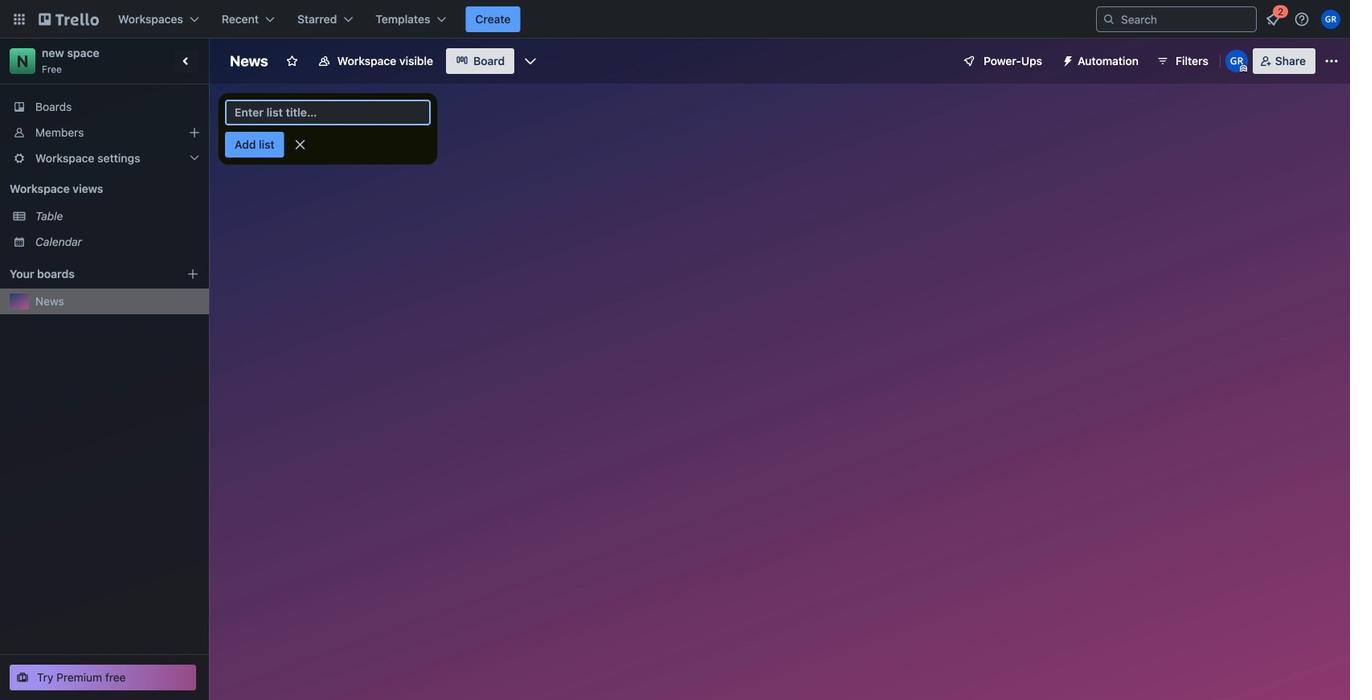 Task type: vqa. For each thing, say whether or not it's contained in the screenshot.
❌Blocker link
no



Task type: describe. For each thing, give the bounding box(es) containing it.
open information menu image
[[1294, 11, 1310, 27]]

Search field
[[1116, 8, 1256, 31]]

greg robinson (gregrobinson96) image
[[1321, 10, 1341, 29]]

primary element
[[0, 0, 1350, 39]]

show menu image
[[1324, 53, 1340, 69]]

cancel list editing image
[[292, 137, 308, 153]]

2 notifications image
[[1263, 10, 1283, 29]]

customize views image
[[523, 53, 539, 69]]



Task type: locate. For each thing, give the bounding box(es) containing it.
sm image
[[1055, 48, 1078, 71]]

search image
[[1103, 13, 1116, 26]]

add board image
[[186, 268, 199, 281]]

this member is an admin of this board. image
[[1240, 65, 1247, 72]]

Enter list title… text field
[[225, 100, 431, 125]]

star or unstar board image
[[286, 55, 299, 68]]

Board name text field
[[222, 48, 276, 74]]

back to home image
[[39, 6, 99, 32]]

your boards with 1 items element
[[10, 264, 162, 284]]

workspace navigation collapse icon image
[[175, 50, 198, 72]]

greg robinson (gregrobinson96) image
[[1226, 50, 1248, 72]]



